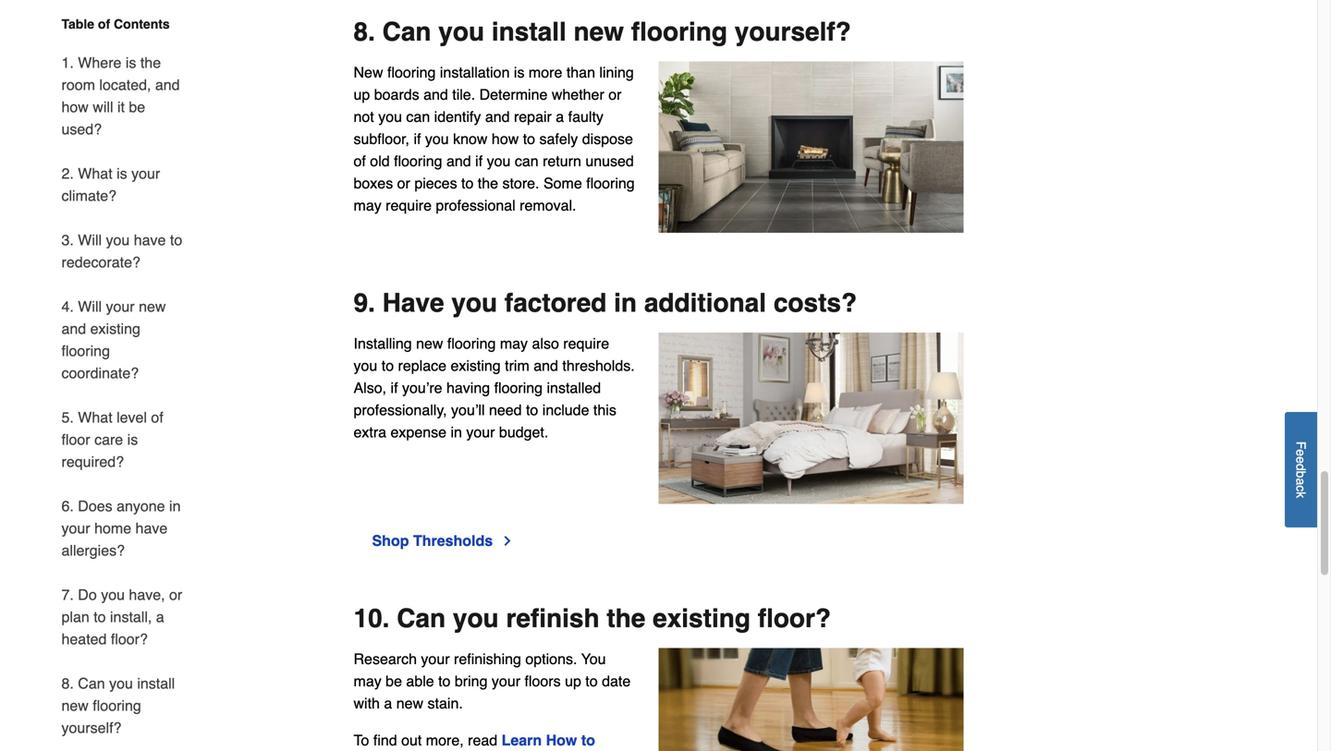 Task type: vqa. For each thing, say whether or not it's contained in the screenshot.
bottom My
no



Task type: describe. For each thing, give the bounding box(es) containing it.
options.
[[526, 651, 578, 668]]

you inside 7. do you have, or plan to install, a heated floor?
[[101, 587, 125, 604]]

budget.
[[499, 424, 549, 441]]

to find out more, read
[[354, 732, 502, 750]]

can for "a mother and baby walking on a hardwood floor." 'image'
[[397, 604, 446, 634]]

whether
[[552, 86, 605, 103]]

new inside 4. will your new and existing flooring coordinate?
[[139, 298, 166, 315]]

shop
[[372, 533, 409, 550]]

you up store.
[[487, 152, 511, 170]]

this
[[594, 402, 617, 419]]

how
[[546, 732, 578, 750]]

flooring down 'unused'
[[587, 175, 635, 192]]

install,
[[110, 609, 152, 626]]

research
[[354, 651, 417, 668]]

what for floor
[[78, 409, 113, 426]]

to down the you
[[586, 673, 598, 690]]

stain.
[[428, 695, 463, 713]]

used?
[[62, 121, 102, 138]]

safely
[[540, 130, 578, 147]]

2. what is your climate?
[[62, 165, 160, 204]]

f e e d b a c k
[[1294, 442, 1309, 499]]

you up installation
[[439, 17, 485, 46]]

you down 7. do you have, or plan to install, a heated floor? link
[[109, 676, 133, 693]]

some
[[544, 175, 582, 192]]

to inside learn how to
[[582, 732, 596, 750]]

will for 4.
[[78, 298, 102, 315]]

existing for your
[[90, 320, 140, 338]]

flooring up boards
[[388, 64, 436, 81]]

be inside 1. where is the room located, and how will it be used?
[[129, 99, 145, 116]]

replace
[[398, 357, 447, 374]]

1 horizontal spatial or
[[397, 175, 411, 192]]

factored
[[505, 288, 607, 318]]

9.
[[354, 288, 375, 318]]

located,
[[99, 76, 151, 93]]

need
[[489, 402, 522, 419]]

new inside 'installing new flooring may also require you to replace existing trim and thresholds. also, if you're having flooring installed professionally, you'll need to include this extra expense in your budget.'
[[416, 335, 443, 352]]

you up refinishing
[[453, 604, 499, 634]]

where
[[78, 54, 122, 71]]

pieces
[[415, 175, 457, 192]]

new
[[354, 64, 383, 81]]

1. where is the room located, and how will it be used?
[[62, 54, 180, 138]]

installing new flooring may also require you to replace existing trim and thresholds. also, if you're having flooring installed professionally, you'll need to include this extra expense in your budget.
[[354, 335, 635, 441]]

is inside new flooring installation is more than lining up boards and tile. determine whether or not you can identify and repair a faulty subfloor, if you know how to safely dispose of old flooring and if you can return unused boxes or pieces to the store. some flooring may require professional removal.
[[514, 64, 525, 81]]

allergies?
[[62, 542, 125, 560]]

4. will your new and existing flooring coordinate?
[[62, 298, 166, 382]]

floor
[[62, 431, 90, 449]]

bring
[[455, 673, 488, 690]]

flooring inside 4. will your new and existing flooring coordinate?
[[62, 343, 110, 360]]

2. what is your climate? link
[[62, 152, 185, 218]]

and inside 'installing new flooring may also require you to replace existing trim and thresholds. also, if you're having flooring installed professionally, you'll need to include this extra expense in your budget.'
[[534, 357, 559, 374]]

7.
[[62, 587, 74, 604]]

having
[[447, 380, 490, 397]]

new inside 8. can you install new flooring yourself?
[[62, 698, 89, 715]]

date
[[602, 673, 631, 690]]

removal.
[[520, 197, 577, 214]]

10. can you refinish the existing floor?
[[354, 604, 832, 634]]

expense
[[391, 424, 447, 441]]

4. will your new and existing flooring coordinate? link
[[62, 285, 185, 396]]

4.
[[62, 298, 74, 315]]

0 vertical spatial if
[[414, 130, 421, 147]]

c
[[1294, 486, 1309, 492]]

2 horizontal spatial if
[[476, 152, 483, 170]]

be inside research your refinishing options. you may be able to bring your floors up to date with a new stain.
[[386, 673, 402, 690]]

learn
[[502, 732, 542, 750]]

your inside 4. will your new and existing flooring coordinate?
[[106, 298, 135, 315]]

installed
[[547, 380, 601, 397]]

a inside new flooring installation is more than lining up boards and tile. determine whether or not you can identify and repair a faulty subfloor, if you know how to safely dispose of old flooring and if you can return unused boxes or pieces to the store. some flooring may require professional removal.
[[556, 108, 564, 125]]

you inside 3. will you have to redecorate?
[[106, 232, 130, 249]]

have inside 6. does anyone in your home have allergies?
[[136, 520, 168, 537]]

10.
[[354, 604, 390, 634]]

your inside 2. what is your climate?
[[131, 165, 160, 182]]

and left tile.
[[424, 86, 448, 103]]

care
[[94, 431, 123, 449]]

faulty
[[569, 108, 604, 125]]

not
[[354, 108, 374, 125]]

redecorate?
[[62, 254, 140, 271]]

you're
[[402, 380, 443, 397]]

refinish
[[506, 604, 600, 634]]

unused
[[586, 152, 634, 170]]

learn how to link
[[354, 732, 596, 752]]

does
[[78, 498, 113, 515]]

level
[[117, 409, 147, 426]]

shop thresholds link
[[372, 530, 515, 553]]

new inside research your refinishing options. you may be able to bring your floors up to date with a new stain.
[[397, 695, 424, 713]]

yourself? inside 8. can you install new flooring yourself?
[[62, 720, 122, 737]]

install inside table of contents element
[[137, 676, 175, 693]]

anyone
[[117, 498, 165, 515]]

you right have
[[452, 288, 498, 318]]

5. what level of floor care is required? link
[[62, 396, 185, 485]]

7. do you have, or plan to install, a heated floor? link
[[62, 573, 185, 662]]

read
[[468, 732, 498, 750]]

boxes
[[354, 175, 393, 192]]

also
[[532, 335, 559, 352]]

return
[[543, 152, 582, 170]]

refinishing
[[454, 651, 522, 668]]

1.
[[62, 54, 74, 71]]

0 vertical spatial in
[[614, 288, 637, 318]]

you down identify
[[425, 130, 449, 147]]

table of contents element
[[47, 15, 185, 752]]

do
[[78, 587, 97, 604]]

climate?
[[62, 187, 117, 204]]

flooring up lining
[[632, 17, 728, 46]]

2 horizontal spatial the
[[607, 604, 646, 634]]

to down installing
[[382, 357, 394, 374]]

thresholds.
[[563, 357, 635, 374]]

in inside 6. does anyone in your home have allergies?
[[169, 498, 181, 515]]

more
[[529, 64, 563, 81]]

plan
[[62, 609, 89, 626]]

home
[[94, 520, 131, 537]]

extra
[[354, 424, 387, 441]]

and inside 1. where is the room located, and how will it be used?
[[155, 76, 180, 93]]

contents
[[114, 17, 170, 31]]

flooring up having
[[448, 335, 496, 352]]

may inside research your refinishing options. you may be able to bring your floors up to date with a new stain.
[[354, 673, 382, 690]]

store.
[[503, 175, 540, 192]]

know
[[453, 130, 488, 147]]



Task type: locate. For each thing, give the bounding box(es) containing it.
how right know at top left
[[492, 130, 519, 147]]

0 vertical spatial can
[[406, 108, 430, 125]]

professionally,
[[354, 402, 447, 419]]

you up redecorate? on the left of the page
[[106, 232, 130, 249]]

1 vertical spatial what
[[78, 409, 113, 426]]

what for climate?
[[78, 165, 113, 182]]

new down 3. will you have to redecorate? link
[[139, 298, 166, 315]]

be right it
[[129, 99, 145, 116]]

how down room
[[62, 99, 89, 116]]

of inside new flooring installation is more than lining up boards and tile. determine whether or not you can identify and repair a faulty subfloor, if you know how to safely dispose of old flooring and if you can return unused boxes or pieces to the store. some flooring may require professional removal.
[[354, 152, 366, 170]]

the up located,
[[140, 54, 161, 71]]

0 horizontal spatial or
[[169, 587, 182, 604]]

1 vertical spatial the
[[478, 175, 499, 192]]

is inside 2. what is your climate?
[[117, 165, 127, 182]]

have
[[134, 232, 166, 249], [136, 520, 168, 537]]

require up the thresholds.
[[564, 335, 610, 352]]

1. where is the room located, and how will it be used? link
[[62, 41, 185, 152]]

2 vertical spatial of
[[151, 409, 164, 426]]

8. inside table of contents element
[[62, 676, 74, 693]]

new up the replace in the top of the page
[[416, 335, 443, 352]]

and inside 4. will your new and existing flooring coordinate?
[[62, 320, 86, 338]]

how inside 1. where is the room located, and how will it be used?
[[62, 99, 89, 116]]

flooring up coordinate?
[[62, 343, 110, 360]]

2 vertical spatial if
[[391, 380, 398, 397]]

2 horizontal spatial existing
[[653, 604, 751, 634]]

0 vertical spatial what
[[78, 165, 113, 182]]

if
[[414, 130, 421, 147], [476, 152, 483, 170], [391, 380, 398, 397]]

yourself?
[[735, 17, 852, 46], [62, 720, 122, 737]]

1 vertical spatial 8. can you install new flooring yourself?
[[62, 676, 175, 737]]

flooring down trim
[[494, 380, 543, 397]]

with
[[354, 695, 380, 713]]

more,
[[426, 732, 464, 750]]

will inside 4. will your new and existing flooring coordinate?
[[78, 298, 102, 315]]

new down the able in the left bottom of the page
[[397, 695, 424, 713]]

flooring down heated
[[93, 698, 141, 715]]

0 horizontal spatial if
[[391, 380, 398, 397]]

have down anyone at the left bottom
[[136, 520, 168, 537]]

1 vertical spatial install
[[137, 676, 175, 693]]

of right level
[[151, 409, 164, 426]]

to inside 3. will you have to redecorate?
[[170, 232, 182, 249]]

will inside 3. will you have to redecorate?
[[78, 232, 102, 249]]

may inside new flooring installation is more than lining up boards and tile. determine whether or not you can identify and repair a faulty subfloor, if you know how to safely dispose of old flooring and if you can return unused boxes or pieces to the store. some flooring may require professional removal.
[[354, 197, 382, 214]]

how
[[62, 99, 89, 116], [492, 130, 519, 147]]

new down heated
[[62, 698, 89, 715]]

the up the date
[[607, 604, 646, 634]]

if up professionally,
[[391, 380, 398, 397]]

can up new
[[383, 17, 432, 46]]

1 vertical spatial may
[[500, 335, 528, 352]]

0 horizontal spatial of
[[98, 17, 110, 31]]

2 vertical spatial may
[[354, 673, 382, 690]]

of inside the 5. what level of floor care is required?
[[151, 409, 164, 426]]

additional
[[645, 288, 767, 318]]

2 what from the top
[[78, 409, 113, 426]]

identify
[[434, 108, 481, 125]]

you
[[582, 651, 606, 668]]

a right with
[[384, 695, 392, 713]]

8. can you install new flooring yourself?
[[354, 17, 852, 46], [62, 676, 175, 737]]

2 e from the top
[[1294, 457, 1309, 464]]

0 vertical spatial up
[[354, 86, 370, 103]]

may up with
[[354, 673, 382, 690]]

to up budget.
[[526, 402, 539, 419]]

up up the not
[[354, 86, 370, 103]]

2 vertical spatial can
[[78, 676, 105, 693]]

3. will you have to redecorate?
[[62, 232, 182, 271]]

your inside 'installing new flooring may also require you to replace existing trim and thresholds. also, if you're having flooring installed professionally, you'll need to include this extra expense in your budget.'
[[466, 424, 495, 441]]

or right have,
[[169, 587, 182, 604]]

up inside new flooring installation is more than lining up boards and tile. determine whether or not you can identify and repair a faulty subfloor, if you know how to safely dispose of old flooring and if you can return unused boxes or pieces to the store. some flooring may require professional removal.
[[354, 86, 370, 103]]

1 vertical spatial can
[[515, 152, 539, 170]]

to right plan
[[94, 609, 106, 626]]

1 horizontal spatial in
[[451, 424, 462, 441]]

1 horizontal spatial require
[[564, 335, 610, 352]]

will
[[78, 232, 102, 249], [78, 298, 102, 315]]

0 horizontal spatial how
[[62, 99, 89, 116]]

and down determine
[[485, 108, 510, 125]]

or right boxes
[[397, 175, 411, 192]]

1 will from the top
[[78, 232, 102, 249]]

d
[[1294, 464, 1309, 471]]

if inside 'installing new flooring may also require you to replace existing trim and thresholds. also, if you're having flooring installed professionally, you'll need to include this extra expense in your budget.'
[[391, 380, 398, 397]]

have,
[[129, 587, 165, 604]]

room
[[62, 76, 95, 93]]

to inside 7. do you have, or plan to install, a heated floor?
[[94, 609, 106, 626]]

can right 10.
[[397, 604, 446, 634]]

0 vertical spatial existing
[[90, 320, 140, 338]]

0 horizontal spatial floor?
[[111, 631, 148, 648]]

you down boards
[[378, 108, 402, 125]]

0 vertical spatial how
[[62, 99, 89, 116]]

a bedroom with light white and gray walls, linen furniture and light hardwood floors. image
[[659, 333, 964, 505]]

may up trim
[[500, 335, 528, 352]]

can up store.
[[515, 152, 539, 170]]

what inside the 5. what level of floor care is required?
[[78, 409, 113, 426]]

is up determine
[[514, 64, 525, 81]]

may inside 'installing new flooring may also require you to replace existing trim and thresholds. also, if you're having flooring installed professionally, you'll need to include this extra expense in your budget.'
[[500, 335, 528, 352]]

1 vertical spatial of
[[354, 152, 366, 170]]

required?
[[62, 454, 124, 471]]

coordinate?
[[62, 365, 139, 382]]

how inside new flooring installation is more than lining up boards and tile. determine whether or not you can identify and repair a faulty subfloor, if you know how to safely dispose of old flooring and if you can return unused boxes or pieces to the store. some flooring may require professional removal.
[[492, 130, 519, 147]]

1 vertical spatial be
[[386, 673, 402, 690]]

table
[[62, 17, 94, 31]]

up down the you
[[565, 673, 582, 690]]

1 horizontal spatial floor?
[[758, 604, 832, 634]]

2 horizontal spatial in
[[614, 288, 637, 318]]

in up the thresholds.
[[614, 288, 637, 318]]

or
[[609, 86, 622, 103], [397, 175, 411, 192], [169, 587, 182, 604]]

will right 3.
[[78, 232, 102, 249]]

of
[[98, 17, 110, 31], [354, 152, 366, 170], [151, 409, 164, 426]]

can for a modern living room with a fireplace, light tiled walls, a beige sofa and dark tiled floors. image
[[383, 17, 432, 46]]

also,
[[354, 380, 387, 397]]

include
[[543, 402, 590, 419]]

to up professional
[[462, 175, 474, 192]]

2 vertical spatial the
[[607, 604, 646, 634]]

existing inside 'installing new flooring may also require you to replace existing trim and thresholds. also, if you're having flooring installed professionally, you'll need to include this extra expense in your budget.'
[[451, 357, 501, 374]]

to
[[354, 732, 369, 750]]

2 horizontal spatial or
[[609, 86, 622, 103]]

will right 4.
[[78, 298, 102, 315]]

2 vertical spatial in
[[169, 498, 181, 515]]

find
[[374, 732, 397, 750]]

1 horizontal spatial how
[[492, 130, 519, 147]]

0 horizontal spatial the
[[140, 54, 161, 71]]

floors
[[525, 673, 561, 690]]

what up care
[[78, 409, 113, 426]]

1 horizontal spatial can
[[515, 152, 539, 170]]

require inside 'installing new flooring may also require you to replace existing trim and thresholds. also, if you're having flooring installed professionally, you'll need to include this extra expense in your budget.'
[[564, 335, 610, 352]]

in down you'll
[[451, 424, 462, 441]]

existing for you
[[653, 604, 751, 634]]

0 horizontal spatial require
[[386, 197, 432, 214]]

floor? up "a mother and baby walking on a hardwood floor." 'image'
[[758, 604, 832, 634]]

0 horizontal spatial yourself?
[[62, 720, 122, 737]]

0 vertical spatial install
[[492, 17, 567, 46]]

7. do you have, or plan to install, a heated floor?
[[62, 587, 182, 648]]

your
[[131, 165, 160, 182], [106, 298, 135, 315], [466, 424, 495, 441], [62, 520, 90, 537], [421, 651, 450, 668], [492, 673, 521, 690]]

to
[[523, 130, 536, 147], [462, 175, 474, 192], [170, 232, 182, 249], [382, 357, 394, 374], [526, 402, 539, 419], [94, 609, 106, 626], [439, 673, 451, 690], [586, 673, 598, 690], [582, 732, 596, 750]]

a inside research your refinishing options. you may be able to bring your floors up to date with a new stain.
[[384, 695, 392, 713]]

1 horizontal spatial be
[[386, 673, 402, 690]]

you'll
[[451, 402, 485, 419]]

install up more
[[492, 17, 567, 46]]

0 horizontal spatial in
[[169, 498, 181, 515]]

0 vertical spatial will
[[78, 232, 102, 249]]

0 vertical spatial may
[[354, 197, 382, 214]]

1 vertical spatial up
[[565, 673, 582, 690]]

1 horizontal spatial up
[[565, 673, 582, 690]]

in
[[614, 288, 637, 318], [451, 424, 462, 441], [169, 498, 181, 515]]

of left the old
[[354, 152, 366, 170]]

0 horizontal spatial existing
[[90, 320, 140, 338]]

require
[[386, 197, 432, 214], [564, 335, 610, 352]]

boards
[[374, 86, 420, 103]]

1 vertical spatial yourself?
[[62, 720, 122, 737]]

floor? down the 'install,'
[[111, 631, 148, 648]]

be down the research
[[386, 673, 402, 690]]

is down level
[[127, 431, 138, 449]]

is inside 1. where is the room located, and how will it be used?
[[126, 54, 136, 71]]

table of contents
[[62, 17, 170, 31]]

0 vertical spatial be
[[129, 99, 145, 116]]

2 vertical spatial or
[[169, 587, 182, 604]]

0 vertical spatial require
[[386, 197, 432, 214]]

what
[[78, 165, 113, 182], [78, 409, 113, 426]]

to right "how"
[[582, 732, 596, 750]]

1 horizontal spatial install
[[492, 17, 567, 46]]

0 horizontal spatial install
[[137, 676, 175, 693]]

0 vertical spatial the
[[140, 54, 161, 71]]

1 what from the top
[[78, 165, 113, 182]]

can down heated
[[78, 676, 105, 693]]

0 horizontal spatial up
[[354, 86, 370, 103]]

what inside 2. what is your climate?
[[78, 165, 113, 182]]

to up stain.
[[439, 673, 451, 690]]

if right subfloor,
[[414, 130, 421, 147]]

have inside 3. will you have to redecorate?
[[134, 232, 166, 249]]

0 horizontal spatial 8. can you install new flooring yourself?
[[62, 676, 175, 737]]

require inside new flooring installation is more than lining up boards and tile. determine whether or not you can identify and repair a faulty subfloor, if you know how to safely dispose of old flooring and if you can return unused boxes or pieces to the store. some flooring may require professional removal.
[[386, 197, 432, 214]]

1 vertical spatial how
[[492, 130, 519, 147]]

is inside the 5. what level of floor care is required?
[[127, 431, 138, 449]]

existing inside 4. will your new and existing flooring coordinate?
[[90, 320, 140, 338]]

9. have you factored in additional costs?
[[354, 288, 857, 318]]

have up redecorate? on the left of the page
[[134, 232, 166, 249]]

3.
[[62, 232, 74, 249]]

1 vertical spatial existing
[[451, 357, 501, 374]]

f
[[1294, 442, 1309, 450]]

0 horizontal spatial 8.
[[62, 676, 74, 693]]

8. can you install new flooring yourself? down heated
[[62, 676, 175, 737]]

1 vertical spatial in
[[451, 424, 462, 441]]

you inside 'installing new flooring may also require you to replace existing trim and thresholds. also, if you're having flooring installed professionally, you'll need to include this extra expense in your budget.'
[[354, 357, 378, 374]]

1 vertical spatial or
[[397, 175, 411, 192]]

shop thresholds
[[372, 533, 493, 550]]

0 vertical spatial 8.
[[354, 17, 375, 46]]

new
[[574, 17, 624, 46], [139, 298, 166, 315], [416, 335, 443, 352], [397, 695, 424, 713], [62, 698, 89, 715]]

2 vertical spatial existing
[[653, 604, 751, 634]]

8. up new
[[354, 17, 375, 46]]

is up climate?
[[117, 165, 127, 182]]

may down boxes
[[354, 197, 382, 214]]

and right located,
[[155, 76, 180, 93]]

new flooring installation is more than lining up boards and tile. determine whether or not you can identify and repair a faulty subfloor, if you know how to safely dispose of old flooring and if you can return unused boxes or pieces to the store. some flooring may require professional removal.
[[354, 64, 635, 214]]

a down have,
[[156, 609, 164, 626]]

2 will from the top
[[78, 298, 102, 315]]

8. can you install new flooring yourself? up lining
[[354, 17, 852, 46]]

and down the also
[[534, 357, 559, 374]]

a mother and baby walking on a hardwood floor. image
[[659, 649, 964, 752]]

floor?
[[758, 604, 832, 634], [111, 631, 148, 648]]

can down boards
[[406, 108, 430, 125]]

0 vertical spatial have
[[134, 232, 166, 249]]

1 horizontal spatial 8. can you install new flooring yourself?
[[354, 17, 852, 46]]

1 vertical spatial 8.
[[62, 676, 74, 693]]

new up lining
[[574, 17, 624, 46]]

to down repair
[[523, 130, 536, 147]]

can
[[406, 108, 430, 125], [515, 152, 539, 170]]

b
[[1294, 471, 1309, 478]]

floor? inside 7. do you have, or plan to install, a heated floor?
[[111, 631, 148, 648]]

or down lining
[[609, 86, 622, 103]]

you right do
[[101, 587, 125, 604]]

1 horizontal spatial of
[[151, 409, 164, 426]]

flooring up pieces
[[394, 152, 443, 170]]

8. can you install new flooring yourself? link
[[62, 662, 185, 751]]

in right anyone at the left bottom
[[169, 498, 181, 515]]

a inside button
[[1294, 478, 1309, 486]]

e up d
[[1294, 450, 1309, 457]]

professional
[[436, 197, 516, 214]]

if down know at top left
[[476, 152, 483, 170]]

8. down heated
[[62, 676, 74, 693]]

install down the 'install,'
[[137, 676, 175, 693]]

1 e from the top
[[1294, 450, 1309, 457]]

0 vertical spatial or
[[609, 86, 622, 103]]

6. does anyone in your home have allergies? link
[[62, 485, 185, 573]]

installing
[[354, 335, 412, 352]]

of right the table
[[98, 17, 110, 31]]

it
[[117, 99, 125, 116]]

the
[[140, 54, 161, 71], [478, 175, 499, 192], [607, 604, 646, 634]]

0 vertical spatial can
[[383, 17, 432, 46]]

1 vertical spatial if
[[476, 152, 483, 170]]

heated
[[62, 631, 107, 648]]

to down 2. what is your climate? link
[[170, 232, 182, 249]]

may
[[354, 197, 382, 214], [500, 335, 528, 352], [354, 673, 382, 690]]

1 horizontal spatial if
[[414, 130, 421, 147]]

1 horizontal spatial yourself?
[[735, 17, 852, 46]]

0 vertical spatial 8. can you install new flooring yourself?
[[354, 17, 852, 46]]

tile.
[[453, 86, 476, 103]]

you up also,
[[354, 357, 378, 374]]

thresholds
[[413, 533, 493, 550]]

f e e d b a c k button
[[1286, 412, 1318, 528]]

1 vertical spatial will
[[78, 298, 102, 315]]

the inside 1. where is the room located, and how will it be used?
[[140, 54, 161, 71]]

1 vertical spatial can
[[397, 604, 446, 634]]

a modern living room with a fireplace, light tiled walls, a beige sofa and dark tiled floors. image
[[659, 61, 964, 233]]

e up the b
[[1294, 457, 1309, 464]]

a inside 7. do you have, or plan to install, a heated floor?
[[156, 609, 164, 626]]

1 horizontal spatial the
[[478, 175, 499, 192]]

1 horizontal spatial 8.
[[354, 17, 375, 46]]

is
[[126, 54, 136, 71], [514, 64, 525, 81], [117, 165, 127, 182], [127, 431, 138, 449]]

a up safely
[[556, 108, 564, 125]]

dispose
[[582, 130, 633, 147]]

8. can you install new flooring yourself? inside table of contents element
[[62, 676, 175, 737]]

what up climate?
[[78, 165, 113, 182]]

can inside 8. can you install new flooring yourself?
[[78, 676, 105, 693]]

k
[[1294, 492, 1309, 499]]

0 vertical spatial yourself?
[[735, 17, 852, 46]]

up inside research your refinishing options. you may be able to bring your floors up to date with a new stain.
[[565, 673, 582, 690]]

1 vertical spatial require
[[564, 335, 610, 352]]

your inside 6. does anyone in your home have allergies?
[[62, 520, 90, 537]]

old
[[370, 152, 390, 170]]

2 horizontal spatial of
[[354, 152, 366, 170]]

0 vertical spatial of
[[98, 17, 110, 31]]

the inside new flooring installation is more than lining up boards and tile. determine whether or not you can identify and repair a faulty subfloor, if you know how to safely dispose of old flooring and if you can return unused boxes or pieces to the store. some flooring may require professional removal.
[[478, 175, 499, 192]]

the up professional
[[478, 175, 499, 192]]

installation
[[440, 64, 510, 81]]

8.
[[354, 17, 375, 46], [62, 676, 74, 693]]

and down 4.
[[62, 320, 86, 338]]

or inside 7. do you have, or plan to install, a heated floor?
[[169, 587, 182, 604]]

have
[[383, 288, 445, 318]]

install
[[492, 17, 567, 46], [137, 676, 175, 693]]

1 horizontal spatial existing
[[451, 357, 501, 374]]

in inside 'installing new flooring may also require you to replace existing trim and thresholds. also, if you're having flooring installed professionally, you'll need to include this extra expense in your budget.'
[[451, 424, 462, 441]]

1 vertical spatial have
[[136, 520, 168, 537]]

a up k
[[1294, 478, 1309, 486]]

and down know at top left
[[447, 152, 471, 170]]

require down pieces
[[386, 197, 432, 214]]

0 horizontal spatial can
[[406, 108, 430, 125]]

is up located,
[[126, 54, 136, 71]]

will for 3.
[[78, 232, 102, 249]]

chevron right image
[[501, 534, 515, 549]]

0 horizontal spatial be
[[129, 99, 145, 116]]

than
[[567, 64, 596, 81]]

5.
[[62, 409, 74, 426]]



